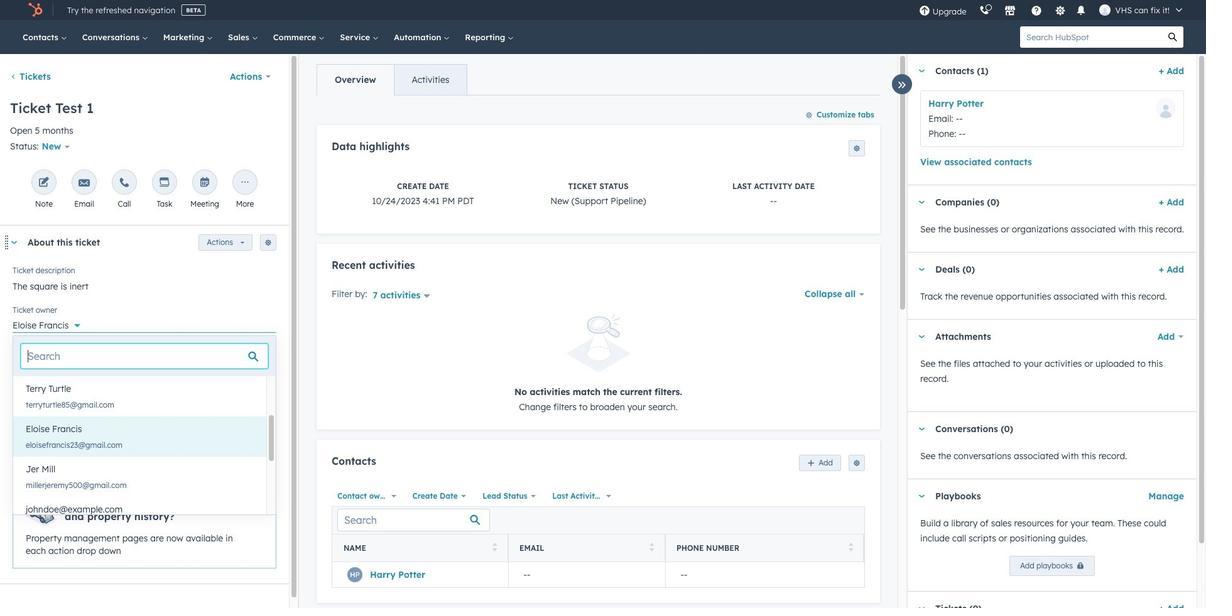 Task type: describe. For each thing, give the bounding box(es) containing it.
Search HubSpot search field
[[1020, 26, 1162, 48]]

2 press to sort. image from the left
[[649, 543, 654, 552]]

1 horizontal spatial search search field
[[337, 509, 490, 532]]

press to sort. image
[[848, 543, 853, 552]]

jer mill image
[[1099, 4, 1110, 16]]

MM/DD/YYYY text field
[[13, 348, 276, 368]]

make a phone call image
[[119, 177, 130, 189]]

-- text field
[[13, 382, 276, 402]]

marketplaces image
[[1004, 6, 1016, 17]]



Task type: locate. For each thing, give the bounding box(es) containing it.
None text field
[[13, 274, 276, 299]]

3 press to sort. element from the left
[[848, 543, 853, 554]]

navigation
[[317, 64, 468, 95]]

0 horizontal spatial press to sort. element
[[492, 543, 497, 554]]

0 horizontal spatial search search field
[[21, 344, 268, 369]]

2 caret image from the top
[[918, 335, 925, 338]]

create a note image
[[38, 177, 50, 189]]

2 horizontal spatial press to sort. element
[[848, 543, 853, 554]]

1 horizontal spatial press to sort. image
[[649, 543, 654, 552]]

manage card settings image
[[264, 240, 272, 247]]

0 vertical spatial search search field
[[21, 344, 268, 369]]

menu
[[913, 0, 1191, 20]]

1 press to sort. image from the left
[[492, 543, 497, 552]]

0 horizontal spatial press to sort. image
[[492, 543, 497, 552]]

2 press to sort. element from the left
[[649, 543, 654, 554]]

press to sort. element
[[492, 543, 497, 554], [649, 543, 654, 554], [848, 543, 853, 554]]

alert
[[332, 314, 865, 414]]

caret image
[[918, 69, 925, 73], [918, 335, 925, 338]]

schedule a meeting image
[[199, 177, 210, 189]]

Search search field
[[21, 344, 268, 369], [337, 509, 490, 532]]

create a task image
[[159, 177, 170, 189]]

caret image
[[918, 201, 925, 204], [10, 241, 18, 244], [918, 268, 925, 271], [918, 428, 925, 431], [918, 495, 925, 498]]

1 horizontal spatial press to sort. element
[[649, 543, 654, 554]]

1 vertical spatial caret image
[[918, 335, 925, 338]]

create an email image
[[79, 177, 90, 189]]

press to sort. image
[[492, 543, 497, 552], [649, 543, 654, 552]]

list box
[[13, 376, 276, 537]]

0 vertical spatial caret image
[[918, 69, 925, 73]]

1 vertical spatial search search field
[[337, 509, 490, 532]]

more activities, menu pop up image
[[239, 177, 251, 189]]

1 press to sort. element from the left
[[492, 543, 497, 554]]

1 caret image from the top
[[918, 69, 925, 73]]



Task type: vqa. For each thing, say whether or not it's contained in the screenshot.
Email image
no



